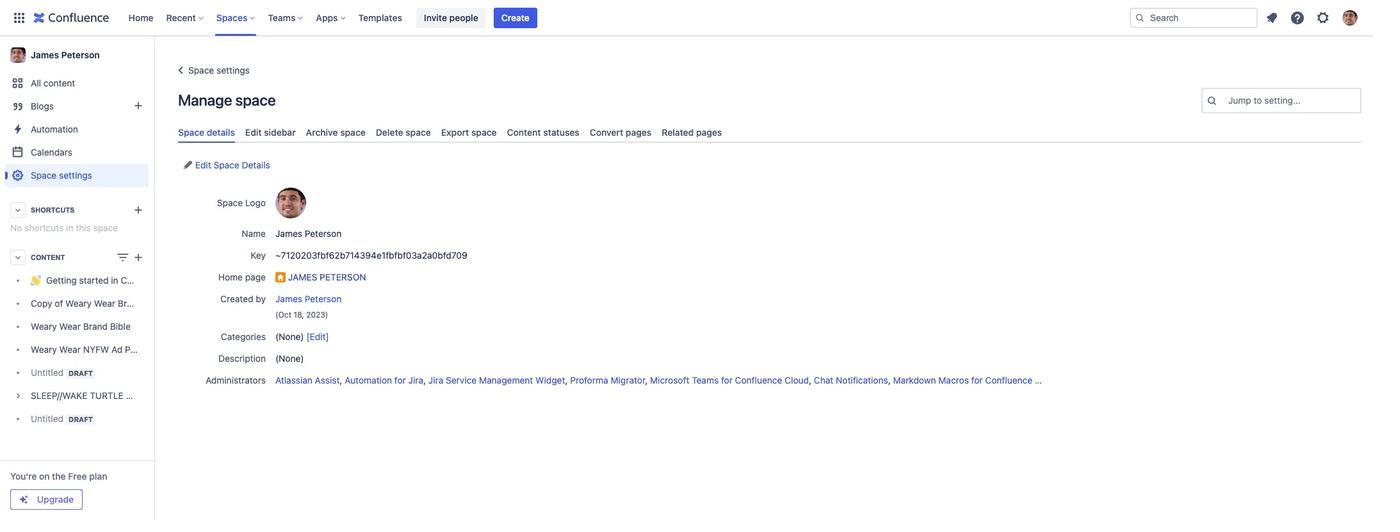 Task type: locate. For each thing, give the bounding box(es) containing it.
content statuses
[[507, 127, 580, 138]]

space settings link down calendars
[[5, 164, 149, 187]]

space settings up manage space
[[188, 65, 250, 76]]

peterson up all content link
[[61, 49, 100, 60]]

tree containing getting started in confluence
[[5, 269, 168, 430]]

space settings
[[188, 65, 250, 76], [31, 170, 92, 181]]

space right "export"
[[471, 127, 497, 138]]

2 vertical spatial james
[[275, 293, 302, 304]]

space right the this
[[93, 222, 118, 233]]

1 vertical spatial draft
[[69, 415, 93, 423]]

content left statuses
[[507, 127, 541, 138]]

teams
[[268, 12, 296, 23], [692, 375, 719, 386]]

bible
[[145, 298, 165, 309], [110, 321, 131, 332]]

started
[[79, 275, 109, 286]]

0 vertical spatial content
[[507, 127, 541, 138]]

peterson up james peterson link
[[305, 228, 342, 239]]

space left 'details'
[[178, 127, 204, 138]]

space logo image
[[275, 188, 306, 219]]

draft up the free
[[69, 415, 93, 423]]

0 horizontal spatial james peterson
[[31, 49, 100, 60]]

1 horizontal spatial teams
[[692, 375, 719, 386]]

0 vertical spatial automation
[[31, 124, 78, 135]]

copy of weary wear brand bible link
[[5, 292, 165, 315]]

james peterson
[[288, 272, 366, 283]]

2 jira from the left
[[428, 375, 443, 386]]

1 (none) from the top
[[275, 331, 304, 342]]

1 untitled from the top
[[31, 367, 63, 378]]

free
[[68, 471, 87, 482]]

confluence down create a page image
[[121, 275, 168, 286]]

draft down weary wear nyfw ad push link on the bottom
[[69, 369, 93, 377]]

automation right 'assist' on the bottom left of the page
[[345, 375, 392, 386]]

0 horizontal spatial content
[[31, 254, 65, 261]]

1 vertical spatial james
[[275, 228, 302, 239]]

0 vertical spatial bible
[[145, 298, 165, 309]]

global element
[[8, 0, 1127, 36]]

widget
[[536, 375, 565, 386]]

in right the "started"
[[111, 275, 118, 286]]

edit space details
[[193, 160, 270, 171]]

wear up weary wear nyfw ad push link on the bottom
[[59, 321, 81, 332]]

2 (none) from the top
[[275, 353, 304, 364]]

james peterson link up 2023)
[[275, 293, 342, 304]]

automation up calendars
[[31, 124, 78, 135]]

space settings link up manage
[[173, 63, 250, 78]]

weary inside weary wear nyfw ad push link
[[31, 344, 57, 355]]

recent
[[166, 12, 196, 23]]

, left the microsoft
[[645, 375, 648, 386]]

1 for from the left
[[395, 375, 406, 386]]

0 vertical spatial weary
[[65, 298, 92, 309]]

weary down copy
[[31, 321, 57, 332]]

0 horizontal spatial bible
[[110, 321, 131, 332]]

archive
[[306, 127, 338, 138]]

brand up nyfw on the bottom left of page
[[83, 321, 108, 332]]

(none) up atlassian
[[275, 353, 304, 364]]

weary inside copy of weary wear brand bible link
[[65, 298, 92, 309]]

1 horizontal spatial jira
[[428, 375, 443, 386]]

in left the this
[[66, 222, 73, 233]]

0 horizontal spatial in
[[66, 222, 73, 233]]

1 vertical spatial automation
[[345, 375, 392, 386]]

1 horizontal spatial space settings
[[188, 65, 250, 76]]

0 vertical spatial james
[[31, 49, 59, 60]]

nyfw
[[83, 344, 109, 355]]

content up getting
[[31, 254, 65, 261]]

0 horizontal spatial settings
[[59, 170, 92, 181]]

wear for nyfw
[[59, 344, 81, 355]]

proforma migrator link
[[570, 375, 645, 386]]

2 vertical spatial wear
[[59, 344, 81, 355]]

0 vertical spatial peterson
[[61, 49, 100, 60]]

1 vertical spatial james peterson
[[275, 228, 342, 239]]

0 vertical spatial untitled
[[31, 367, 63, 378]]

1 vertical spatial weary
[[31, 321, 57, 332]]

2 pages from the left
[[696, 127, 722, 138]]

space settings down calendars
[[31, 170, 92, 181]]

1 horizontal spatial james peterson
[[275, 228, 342, 239]]

tab list
[[173, 122, 1367, 143]]

manage
[[178, 91, 232, 109]]

1 horizontal spatial space settings link
[[173, 63, 250, 78]]

pages
[[626, 127, 652, 138], [696, 127, 722, 138]]

copy of weary wear brand bible
[[31, 298, 165, 309]]

(none) down the (oct
[[275, 331, 304, 342]]

home up collapse sidebar image
[[128, 12, 153, 23]]

confluence left "cloud"
[[735, 375, 782, 386]]

home up created
[[218, 272, 243, 283]]

0 horizontal spatial jira
[[408, 375, 423, 386]]

weary wear brand bible
[[31, 321, 131, 332]]

edit down 2023)
[[310, 331, 326, 342]]

jump
[[1229, 95, 1252, 106]]

1 , from the left
[[340, 375, 342, 386]]

you're on the free plan
[[10, 471, 107, 482]]

edit right edit icon
[[195, 160, 211, 171]]

1 vertical spatial content
[[31, 254, 65, 261]]

0 vertical spatial draft
[[69, 369, 93, 377]]

1 pages from the left
[[626, 127, 652, 138]]

atlassian assist link
[[275, 375, 340, 386]]

tree inside space element
[[5, 269, 168, 430]]

weary inside weary wear brand bible link
[[31, 321, 57, 332]]

james peterson
[[31, 49, 100, 60], [275, 228, 342, 239]]

james
[[31, 49, 59, 60], [275, 228, 302, 239], [275, 293, 302, 304]]

1 vertical spatial wear
[[59, 321, 81, 332]]

bible up ad
[[110, 321, 131, 332]]

jira
[[408, 375, 423, 386], [428, 375, 443, 386]]

home
[[128, 12, 153, 23], [218, 272, 243, 283]]

0 horizontal spatial teams
[[268, 12, 296, 23]]

to
[[1254, 95, 1262, 106]]

1 vertical spatial home
[[218, 272, 243, 283]]

tree
[[5, 269, 168, 430]]

0 vertical spatial settings
[[217, 65, 250, 76]]

plan
[[89, 471, 107, 482]]

pages right related
[[696, 127, 722, 138]]

2 vertical spatial peterson
[[305, 293, 342, 304]]

edit sidebar link
[[240, 122, 301, 143]]

pages inside "link"
[[696, 127, 722, 138]]

1 vertical spatial edit
[[195, 160, 211, 171]]

in inside getting started in confluence link
[[111, 275, 118, 286]]

chat
[[814, 375, 834, 386]]

18,
[[294, 310, 304, 320]]

templates
[[358, 12, 402, 23]]

the
[[52, 471, 66, 482]]

(none) edit
[[275, 331, 326, 342]]

home page
[[218, 272, 266, 283]]

0 horizontal spatial space settings
[[31, 170, 92, 181]]

confluence
[[121, 275, 168, 286], [735, 375, 782, 386], [985, 375, 1033, 386]]

settings up manage space
[[217, 65, 250, 76]]

1 vertical spatial untitled
[[31, 413, 63, 424]]

teams inside popup button
[[268, 12, 296, 23]]

0 vertical spatial home
[[128, 12, 153, 23]]

teams right the microsoft
[[692, 375, 719, 386]]

content statuses link
[[502, 122, 585, 143]]

edit space details link
[[183, 160, 270, 171]]

1 horizontal spatial home
[[218, 272, 243, 283]]

(none)
[[275, 331, 304, 342], [275, 353, 304, 364]]

2 vertical spatial edit
[[310, 331, 326, 342]]

untitled draft
[[31, 367, 93, 378], [31, 413, 93, 424]]

space settings link
[[173, 63, 250, 78], [5, 164, 149, 187]]

settings down calendars link
[[59, 170, 92, 181]]

no shortcuts in this space
[[10, 222, 118, 233]]

,
[[340, 375, 342, 386], [423, 375, 426, 386], [565, 375, 568, 386], [645, 375, 648, 386], [809, 375, 812, 386], [888, 375, 891, 386]]

copy
[[31, 298, 52, 309]]

edit
[[245, 127, 262, 138], [195, 160, 211, 171], [310, 331, 326, 342]]

0 horizontal spatial pages
[[626, 127, 652, 138]]

2 horizontal spatial for
[[972, 375, 983, 386]]

0 horizontal spatial automation
[[31, 124, 78, 135]]

0 horizontal spatial confluence
[[121, 275, 168, 286]]

brand down 'getting started in confluence'
[[118, 298, 142, 309]]

home inside global element
[[128, 12, 153, 23]]

add shortcut image
[[131, 202, 146, 218]]

confluence left the … link
[[985, 375, 1033, 386]]

, left chat
[[809, 375, 812, 386]]

space details
[[178, 127, 235, 138]]

1 vertical spatial brand
[[83, 321, 108, 332]]

1 vertical spatial space settings
[[31, 170, 92, 181]]

james down space logo
[[275, 228, 302, 239]]

untitled draft up the
[[31, 413, 93, 424]]

microsoft
[[650, 375, 690, 386]]

, left markdown
[[888, 375, 891, 386]]

0 horizontal spatial james peterson link
[[5, 42, 149, 68]]

1 vertical spatial teams
[[692, 375, 719, 386]]

1 vertical spatial in
[[111, 275, 118, 286]]

edit left sidebar
[[245, 127, 262, 138]]

0 vertical spatial brand
[[118, 298, 142, 309]]

confluence image
[[33, 10, 109, 25], [33, 10, 109, 25]]

getting started in confluence
[[46, 275, 168, 286]]

james up the (oct
[[275, 293, 302, 304]]

content inside dropdown button
[[31, 254, 65, 261]]

0 vertical spatial james peterson
[[31, 49, 100, 60]]

0 vertical spatial teams
[[268, 12, 296, 23]]

for right the microsoft
[[721, 375, 733, 386]]

1 horizontal spatial content
[[507, 127, 541, 138]]

weary down weary wear brand bible link
[[31, 344, 57, 355]]

peterson up 2023)
[[305, 293, 342, 304]]

james peterson link up all content link
[[5, 42, 149, 68]]

teams left 'apps' on the left
[[268, 12, 296, 23]]

no
[[10, 222, 22, 233]]

1 horizontal spatial edit
[[245, 127, 262, 138]]

created
[[220, 293, 253, 304]]

1 vertical spatial (none)
[[275, 353, 304, 364]]

space right the 'archive'
[[340, 127, 366, 138]]

0 horizontal spatial edit
[[195, 160, 211, 171]]

1 horizontal spatial bible
[[145, 298, 165, 309]]

james peterson up content
[[31, 49, 100, 60]]

1 draft from the top
[[69, 369, 93, 377]]

edit image
[[183, 160, 193, 171]]

1 vertical spatial bible
[[110, 321, 131, 332]]

0 horizontal spatial for
[[395, 375, 406, 386]]

wear down weary wear brand bible link
[[59, 344, 81, 355]]

brand
[[118, 298, 142, 309], [83, 321, 108, 332]]

weary right of
[[65, 298, 92, 309]]

2 untitled draft from the top
[[31, 413, 93, 424]]

atlassian
[[275, 375, 313, 386]]

0 vertical spatial (none)
[[275, 331, 304, 342]]

0 horizontal spatial home
[[128, 12, 153, 23]]

0 vertical spatial wear
[[94, 298, 115, 309]]

automation inside space element
[[31, 124, 78, 135]]

spaces
[[216, 12, 247, 23]]

1 jira from the left
[[408, 375, 423, 386]]

invite people button
[[416, 7, 486, 28]]

james peterson down space logo
[[275, 228, 342, 239]]

, left automation for jira link
[[340, 375, 342, 386]]

jira service management widget link
[[428, 375, 565, 386]]

1 horizontal spatial in
[[111, 275, 118, 286]]

in for shortcuts
[[66, 222, 73, 233]]

space up edit sidebar
[[235, 91, 276, 109]]

0 vertical spatial edit
[[245, 127, 262, 138]]

space logo
[[217, 197, 266, 208]]

confluence inside tree
[[121, 275, 168, 286]]

1 vertical spatial untitled draft
[[31, 413, 93, 424]]

space for manage space
[[235, 91, 276, 109]]

0 vertical spatial in
[[66, 222, 73, 233]]

1 vertical spatial peterson
[[305, 228, 342, 239]]

0 vertical spatial untitled draft
[[31, 367, 93, 378]]

space left details
[[214, 160, 239, 171]]

pages for related pages
[[696, 127, 722, 138]]

(oct
[[275, 310, 291, 320]]

2 untitled from the top
[[31, 413, 63, 424]]

microsoft teams for confluence cloud link
[[650, 375, 809, 386]]

apps button
[[312, 7, 351, 28]]

2 vertical spatial weary
[[31, 344, 57, 355]]

weary
[[65, 298, 92, 309], [31, 321, 57, 332], [31, 344, 57, 355]]

0 horizontal spatial brand
[[83, 321, 108, 332]]

1 horizontal spatial settings
[[217, 65, 250, 76]]

, left proforma
[[565, 375, 568, 386]]

weary wear brand bible link
[[5, 315, 149, 338]]

for left service
[[395, 375, 406, 386]]

pages right convert
[[626, 127, 652, 138]]

1 vertical spatial settings
[[59, 170, 92, 181]]

untitled up on
[[31, 413, 63, 424]]

1 horizontal spatial james peterson link
[[275, 293, 342, 304]]

wear down 'getting started in confluence'
[[94, 298, 115, 309]]

content
[[507, 127, 541, 138], [31, 254, 65, 261]]

, left service
[[423, 375, 426, 386]]

weary for nyfw
[[31, 344, 57, 355]]

1 horizontal spatial brand
[[118, 298, 142, 309]]

1 vertical spatial space settings link
[[5, 164, 149, 187]]

all content
[[31, 78, 75, 88]]

untitled draft down weary wear nyfw ad push link on the bottom
[[31, 367, 93, 378]]

james up the all content at the top left of the page
[[31, 49, 59, 60]]

for right macros
[[972, 375, 983, 386]]

bible down create a page image
[[145, 298, 165, 309]]

push
[[125, 344, 146, 355]]

collapse sidebar image
[[140, 42, 168, 68]]

banner
[[0, 0, 1373, 36]]

0 vertical spatial james peterson link
[[5, 42, 149, 68]]

space right delete
[[406, 127, 431, 138]]

home for home
[[128, 12, 153, 23]]

1 horizontal spatial pages
[[696, 127, 722, 138]]

untitled down weary wear nyfw ad push link on the bottom
[[31, 367, 63, 378]]

1 horizontal spatial for
[[721, 375, 733, 386]]

james peterson link
[[5, 42, 149, 68], [275, 293, 342, 304]]



Task type: vqa. For each thing, say whether or not it's contained in the screenshot.
3rd for from right
yes



Task type: describe. For each thing, give the bounding box(es) containing it.
weary wear nyfw ad push
[[31, 344, 146, 355]]

1 untitled draft from the top
[[31, 367, 93, 378]]

proforma
[[570, 375, 608, 386]]

space element
[[0, 36, 168, 520]]

statuses
[[543, 127, 580, 138]]

automation for jira link
[[345, 375, 423, 386]]

by
[[256, 293, 266, 304]]

you're
[[10, 471, 37, 482]]

james inside james peterson (oct 18, 2023)
[[275, 293, 302, 304]]

~7120203fbf62b714394e1fbfbf03a2a0bfd709
[[275, 250, 468, 261]]

sidebar
[[264, 127, 296, 138]]

archive space
[[306, 127, 366, 138]]

upgrade button
[[11, 490, 82, 509]]

key
[[251, 250, 266, 261]]

3 , from the left
[[565, 375, 568, 386]]

0 vertical spatial space settings
[[188, 65, 250, 76]]

1 horizontal spatial confluence
[[735, 375, 782, 386]]

teams button
[[264, 7, 308, 28]]

james peterson inside space element
[[31, 49, 100, 60]]

Search field
[[1130, 7, 1258, 28]]

space details link
[[173, 122, 240, 143]]

atlassian assist , automation for jira , jira service management widget , proforma migrator , microsoft teams for confluence cloud , chat notifications , markdown macros for confluence …
[[275, 375, 1042, 386]]

settings inside space element
[[59, 170, 92, 181]]

peterson
[[320, 272, 366, 283]]

macros
[[939, 375, 969, 386]]

shortcuts
[[24, 222, 64, 233]]

edit for edit sidebar
[[245, 127, 262, 138]]

spaces button
[[213, 7, 260, 28]]

delete
[[376, 127, 403, 138]]

space settings inside space element
[[31, 170, 92, 181]]

james peterson link
[[288, 272, 366, 283]]

created by
[[220, 293, 266, 304]]

space for delete space
[[406, 127, 431, 138]]

invite people
[[424, 12, 478, 23]]

create a page image
[[131, 250, 146, 265]]

edit link
[[306, 331, 329, 342]]

(none) for (none)
[[275, 353, 304, 364]]

export space link
[[436, 122, 502, 143]]

6 , from the left
[[888, 375, 891, 386]]

edit for edit space details
[[195, 160, 211, 171]]

content button
[[5, 246, 149, 269]]

management
[[479, 375, 533, 386]]

details
[[207, 127, 235, 138]]

home for home page
[[218, 272, 243, 283]]

create link
[[494, 7, 537, 28]]

name
[[242, 228, 266, 239]]

your profile and preferences image
[[1343, 10, 1358, 25]]

categories
[[221, 331, 266, 342]]

premium image
[[19, 495, 29, 505]]

change view image
[[115, 250, 131, 265]]

banner containing home
[[0, 0, 1373, 36]]

2 horizontal spatial edit
[[310, 331, 326, 342]]

page
[[245, 272, 266, 283]]

getting
[[46, 275, 77, 286]]

2023)
[[306, 310, 328, 320]]

5 , from the left
[[809, 375, 812, 386]]

home link
[[125, 7, 157, 28]]

2 for from the left
[[721, 375, 733, 386]]

related pages
[[662, 127, 722, 138]]

content for content
[[31, 254, 65, 261]]

all content link
[[5, 72, 149, 95]]

space left the logo
[[217, 197, 243, 208]]

delete space
[[376, 127, 431, 138]]

apps
[[316, 12, 338, 23]]

export
[[441, 127, 469, 138]]

markdown
[[893, 375, 936, 386]]

1 horizontal spatial automation
[[345, 375, 392, 386]]

peterson inside james peterson (oct 18, 2023)
[[305, 293, 342, 304]]

automation link
[[5, 118, 149, 141]]

getting started in confluence link
[[5, 269, 168, 292]]

… link
[[1035, 375, 1042, 386]]

manage space
[[178, 91, 276, 109]]

search image
[[1135, 12, 1145, 23]]

space for archive space
[[340, 127, 366, 138]]

help icon image
[[1290, 10, 1305, 25]]

blogs link
[[5, 95, 149, 118]]

content
[[43, 78, 75, 88]]

administrators
[[206, 375, 266, 386]]

on
[[39, 471, 50, 482]]

3 for from the left
[[972, 375, 983, 386]]

assist
[[315, 375, 340, 386]]

0 vertical spatial space settings link
[[173, 63, 250, 78]]

2 horizontal spatial confluence
[[985, 375, 1033, 386]]

calendars link
[[5, 141, 149, 164]]

tab list containing space details
[[173, 122, 1367, 143]]

create a blog image
[[131, 98, 146, 113]]

related pages link
[[657, 122, 727, 143]]

shortcuts
[[31, 206, 75, 214]]

pages for convert pages
[[626, 127, 652, 138]]

people
[[449, 12, 478, 23]]

2 draft from the top
[[69, 415, 93, 423]]

details
[[242, 160, 270, 171]]

space up manage
[[188, 65, 214, 76]]

logo
[[245, 197, 266, 208]]

notification icon image
[[1264, 10, 1280, 25]]

settings icon image
[[1316, 10, 1331, 25]]

1 vertical spatial james peterson link
[[275, 293, 342, 304]]

convert pages
[[590, 127, 652, 138]]

related
[[662, 127, 694, 138]]

edit sidebar
[[245, 127, 296, 138]]

space inside tab list
[[178, 127, 204, 138]]

appswitcher icon image
[[12, 10, 27, 25]]

4 , from the left
[[645, 375, 648, 386]]

shortcuts button
[[5, 199, 149, 222]]

james
[[288, 272, 317, 283]]

0 horizontal spatial space settings link
[[5, 164, 149, 187]]

Search settings text field
[[1229, 94, 1231, 107]]

jump to setting...
[[1229, 95, 1301, 106]]

peterson inside space element
[[61, 49, 100, 60]]

convert
[[590, 127, 623, 138]]

…
[[1035, 375, 1042, 386]]

james peterson (oct 18, 2023)
[[275, 293, 342, 320]]

service
[[446, 375, 477, 386]]

weary for brand
[[31, 321, 57, 332]]

wear for brand
[[59, 321, 81, 332]]

weary wear nyfw ad push link
[[5, 338, 149, 361]]

(none) for (none) edit
[[275, 331, 304, 342]]

content for content statuses
[[507, 127, 541, 138]]

2 , from the left
[[423, 375, 426, 386]]

space for export space
[[471, 127, 497, 138]]

james inside space element
[[31, 49, 59, 60]]

of
[[55, 298, 63, 309]]

setting...
[[1265, 95, 1301, 106]]

space down calendars
[[31, 170, 57, 181]]

templates link
[[355, 7, 406, 28]]

delete space link
[[371, 122, 436, 143]]

blogs
[[31, 101, 54, 111]]

all
[[31, 78, 41, 88]]

recent button
[[162, 7, 209, 28]]

in for started
[[111, 275, 118, 286]]

archive space link
[[301, 122, 371, 143]]

calendars
[[31, 147, 72, 158]]



